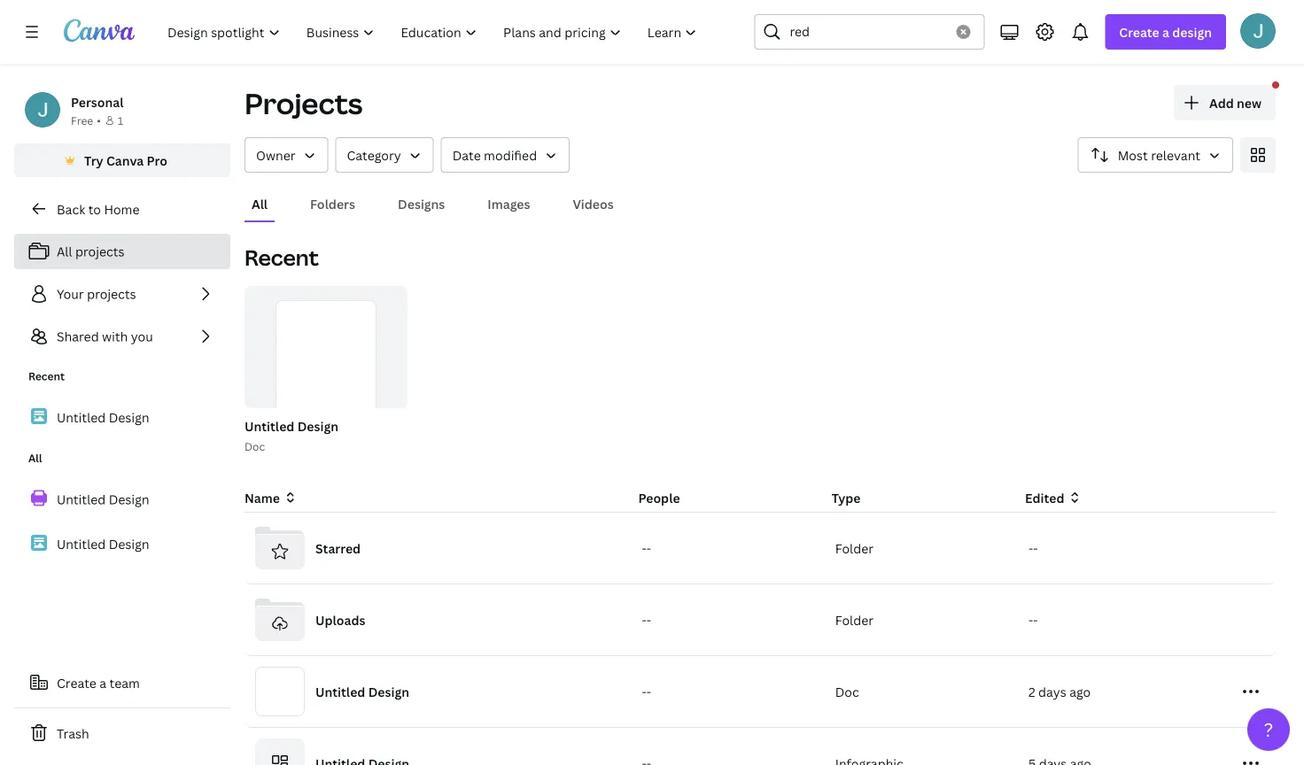 Task type: vqa. For each thing, say whether or not it's contained in the screenshot.
the right Recent
yes



Task type: locate. For each thing, give the bounding box(es) containing it.
0 vertical spatial untitled design link
[[14, 399, 230, 437]]

1 horizontal spatial recent
[[245, 243, 319, 272]]

1 vertical spatial a
[[100, 675, 106, 692]]

create inside button
[[57, 675, 97, 692]]

0 vertical spatial list
[[14, 234, 230, 355]]

untitled inside untitled design doc
[[245, 418, 295, 435]]

0 vertical spatial a
[[1163, 23, 1170, 40]]

name
[[245, 490, 280, 507]]

0 horizontal spatial doc
[[245, 439, 265, 454]]

0 horizontal spatial create
[[57, 675, 97, 692]]

-
[[642, 540, 647, 557], [647, 540, 652, 557], [1029, 540, 1034, 557], [1034, 540, 1039, 557], [642, 612, 647, 629], [647, 612, 652, 629], [1029, 612, 1034, 629], [1034, 612, 1039, 629], [642, 684, 647, 701], [647, 684, 652, 701]]

1 list from the top
[[14, 234, 230, 355]]

design
[[109, 409, 149, 426], [298, 418, 339, 435], [109, 491, 149, 508], [109, 536, 149, 553], [368, 684, 410, 701]]

projects
[[75, 243, 125, 260], [87, 286, 136, 303]]

2 folder from the top
[[836, 612, 874, 629]]

2 vertical spatial untitled design link
[[14, 526, 230, 563]]

pro
[[147, 152, 167, 169]]

1 vertical spatial all
[[57, 243, 72, 260]]

projects
[[245, 84, 363, 123]]

1
[[118, 113, 123, 128]]

a inside create a design dropdown button
[[1163, 23, 1170, 40]]

2
[[1029, 684, 1036, 701]]

personal
[[71, 94, 124, 110]]

Category button
[[336, 137, 434, 173]]

create a team button
[[14, 666, 230, 701]]

create
[[1120, 23, 1160, 40], [57, 675, 97, 692]]

--
[[642, 540, 652, 557], [1029, 540, 1039, 557], [642, 612, 652, 629], [1029, 612, 1039, 629], [642, 684, 652, 701]]

back to home
[[57, 201, 140, 218]]

ago
[[1070, 684, 1091, 701]]

0 vertical spatial recent
[[245, 243, 319, 272]]

design for first untitled design link from the top
[[109, 409, 149, 426]]

a left "design"
[[1163, 23, 1170, 40]]

shared with you
[[57, 328, 153, 345]]

1 horizontal spatial doc
[[836, 684, 860, 701]]

design inside untitled design doc
[[298, 418, 339, 435]]

projects down back to home
[[75, 243, 125, 260]]

2 untitled design link from the top
[[14, 481, 230, 519]]

1 vertical spatial create
[[57, 675, 97, 692]]

list containing untitled design
[[14, 481, 230, 563]]

1 vertical spatial recent
[[28, 369, 65, 384]]

1 folder from the top
[[836, 540, 874, 557]]

a for design
[[1163, 23, 1170, 40]]

relevant
[[1152, 147, 1201, 164]]

design for 2nd untitled design link from the top of the page
[[109, 491, 149, 508]]

0 horizontal spatial a
[[100, 675, 106, 692]]

projects inside 'link'
[[75, 243, 125, 260]]

john smith image
[[1241, 13, 1277, 49]]

recent down "shared"
[[28, 369, 65, 384]]

1 vertical spatial folder
[[836, 612, 874, 629]]

folder for uploads
[[836, 612, 874, 629]]

1 vertical spatial list
[[14, 481, 230, 563]]

1 horizontal spatial create
[[1120, 23, 1160, 40]]

0 horizontal spatial recent
[[28, 369, 65, 384]]

doc
[[245, 439, 265, 454], [836, 684, 860, 701]]

list
[[14, 234, 230, 355], [14, 481, 230, 563]]

2 horizontal spatial all
[[252, 195, 268, 212]]

free
[[71, 113, 93, 128]]

0 vertical spatial folder
[[836, 540, 874, 557]]

owner
[[256, 147, 296, 164]]

date
[[453, 147, 481, 164]]

0 vertical spatial create
[[1120, 23, 1160, 40]]

all projects
[[57, 243, 125, 260]]

create for create a design
[[1120, 23, 1160, 40]]

trash
[[57, 726, 89, 742]]

2 days ago
[[1029, 684, 1091, 701]]

a left team
[[100, 675, 106, 692]]

?
[[1265, 718, 1274, 743]]

1 horizontal spatial a
[[1163, 23, 1170, 40]]

create a team
[[57, 675, 140, 692]]

0 horizontal spatial all
[[28, 451, 42, 466]]

None search field
[[755, 14, 985, 50]]

2 vertical spatial all
[[28, 451, 42, 466]]

try canva pro button
[[14, 144, 230, 177]]

days
[[1039, 684, 1067, 701]]

folder for starred
[[836, 540, 874, 557]]

1 vertical spatial projects
[[87, 286, 136, 303]]

0 vertical spatial doc
[[245, 439, 265, 454]]

untitled design link
[[14, 399, 230, 437], [14, 481, 230, 519], [14, 526, 230, 563]]

all for all projects
[[57, 243, 72, 260]]

create left "design"
[[1120, 23, 1160, 40]]

0 vertical spatial projects
[[75, 243, 125, 260]]

category
[[347, 147, 401, 164]]

a for team
[[100, 675, 106, 692]]

recent
[[245, 243, 319, 272], [28, 369, 65, 384]]

recent down "all" button
[[245, 243, 319, 272]]

untitled design
[[57, 409, 149, 426], [57, 491, 149, 508], [57, 536, 149, 553], [316, 684, 410, 701]]

all inside 'link'
[[57, 243, 72, 260]]

create inside dropdown button
[[1120, 23, 1160, 40]]

create left team
[[57, 675, 97, 692]]

0 vertical spatial all
[[252, 195, 268, 212]]

uploads
[[316, 612, 366, 629]]

1 vertical spatial untitled design link
[[14, 481, 230, 519]]

? button
[[1248, 709, 1291, 752]]

all
[[252, 195, 268, 212], [57, 243, 72, 260], [28, 451, 42, 466]]

folder
[[836, 540, 874, 557], [836, 612, 874, 629]]

add
[[1210, 94, 1235, 111]]

projects right your at the left top
[[87, 286, 136, 303]]

doc inside untitled design doc
[[245, 439, 265, 454]]

back to home link
[[14, 191, 230, 227]]

home
[[104, 201, 140, 218]]

images
[[488, 195, 531, 212]]

a inside "create a team" button
[[100, 675, 106, 692]]

1 horizontal spatial all
[[57, 243, 72, 260]]

trash link
[[14, 716, 230, 752]]

design
[[1173, 23, 1213, 40]]

most
[[1118, 147, 1149, 164]]

Sort by button
[[1079, 137, 1234, 173]]

all inside button
[[252, 195, 268, 212]]

to
[[88, 201, 101, 218]]

Owner button
[[245, 137, 328, 173]]

try canva pro
[[84, 152, 167, 169]]

2 list from the top
[[14, 481, 230, 563]]

videos button
[[566, 187, 621, 221]]

untitled
[[57, 409, 106, 426], [245, 418, 295, 435], [57, 491, 106, 508], [57, 536, 106, 553], [316, 684, 366, 701]]

Search search field
[[790, 15, 946, 49]]

most relevant
[[1118, 147, 1201, 164]]

a
[[1163, 23, 1170, 40], [100, 675, 106, 692]]



Task type: describe. For each thing, give the bounding box(es) containing it.
edited
[[1026, 490, 1065, 507]]

people
[[639, 490, 680, 507]]

videos
[[573, 195, 614, 212]]

create a design
[[1120, 23, 1213, 40]]

create a design button
[[1106, 14, 1227, 50]]

starred
[[316, 540, 361, 557]]

Date modified button
[[441, 137, 570, 173]]

your projects
[[57, 286, 136, 303]]

add new
[[1210, 94, 1262, 111]]

shared with you link
[[14, 319, 230, 355]]

your projects link
[[14, 277, 230, 312]]

edited button
[[1026, 488, 1205, 508]]

shared
[[57, 328, 99, 345]]

folders button
[[303, 187, 363, 221]]

1 untitled design link from the top
[[14, 399, 230, 437]]

back
[[57, 201, 85, 218]]

top level navigation element
[[156, 14, 712, 50]]

projects for your projects
[[87, 286, 136, 303]]

1 vertical spatial doc
[[836, 684, 860, 701]]

3 untitled design link from the top
[[14, 526, 230, 563]]

create for create a team
[[57, 675, 97, 692]]

untitled design doc
[[245, 418, 339, 454]]

your
[[57, 286, 84, 303]]

design for 3rd untitled design link from the top
[[109, 536, 149, 553]]

all for "all" button
[[252, 195, 268, 212]]

canva
[[106, 152, 144, 169]]

add new button
[[1175, 85, 1277, 121]]

date modified
[[453, 147, 537, 164]]

list containing all projects
[[14, 234, 230, 355]]

team
[[110, 675, 140, 692]]

designs button
[[391, 187, 452, 221]]

type
[[832, 490, 861, 507]]

all projects link
[[14, 234, 230, 269]]

folders
[[310, 195, 356, 212]]

•
[[97, 113, 101, 128]]

all button
[[245, 187, 275, 221]]

free •
[[71, 113, 101, 128]]

images button
[[481, 187, 538, 221]]

designs
[[398, 195, 445, 212]]

modified
[[484, 147, 537, 164]]

new
[[1238, 94, 1262, 111]]

you
[[131, 328, 153, 345]]

with
[[102, 328, 128, 345]]

untitled design button
[[245, 416, 339, 438]]

projects for all projects
[[75, 243, 125, 260]]

try
[[84, 152, 103, 169]]

name button
[[245, 488, 298, 508]]



